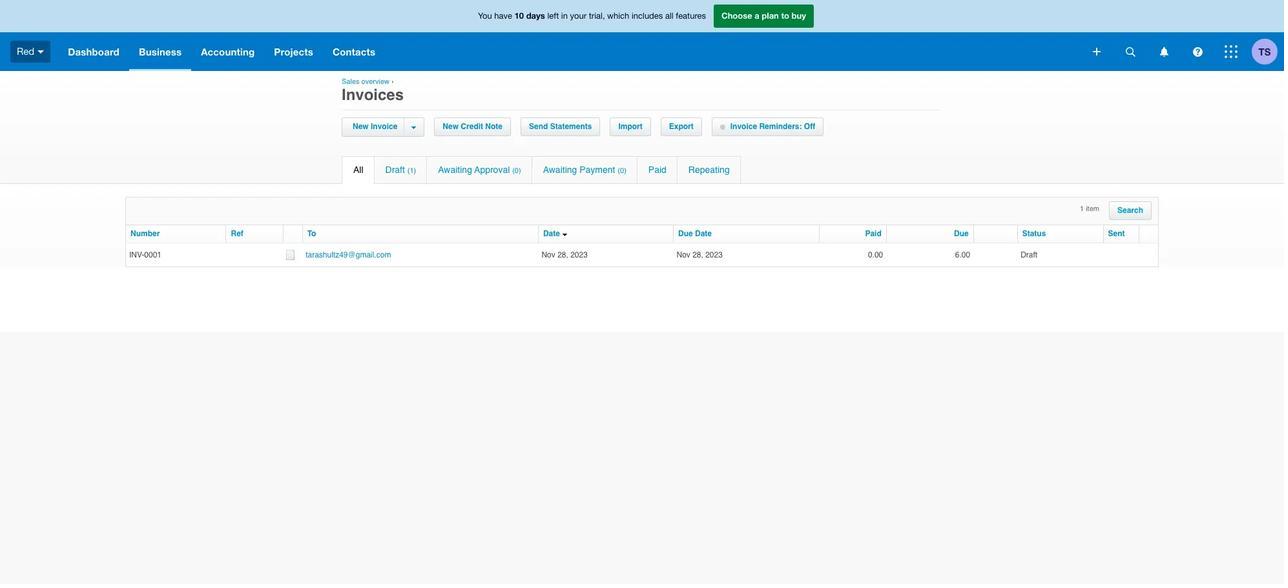 Task type: describe. For each thing, give the bounding box(es) containing it.
number
[[131, 229, 160, 238]]

2 28, from the left
[[693, 251, 704, 260]]

sales overview link
[[342, 78, 390, 86]]

import
[[619, 122, 643, 131]]

business button
[[129, 32, 191, 71]]

all
[[666, 11, 674, 21]]

awaiting for awaiting payment
[[543, 165, 577, 175]]

new for new invoice
[[353, 122, 369, 131]]

sales overview › invoices
[[342, 78, 404, 104]]

(1)
[[408, 167, 416, 175]]

you
[[478, 11, 492, 21]]

(0) for awaiting payment
[[618, 167, 627, 175]]

due for due date
[[679, 229, 693, 238]]

features
[[676, 11, 706, 21]]

awaiting for awaiting approval
[[438, 165, 472, 175]]

ref
[[231, 229, 244, 238]]

business
[[139, 46, 182, 58]]

plan
[[762, 11, 779, 21]]

choose a plan to buy
[[722, 11, 807, 21]]

new invoice
[[353, 122, 398, 131]]

tarashultz49@gmail.com
[[306, 251, 391, 260]]

approval
[[475, 165, 510, 175]]

1
[[1081, 205, 1085, 213]]

svg image inside red popup button
[[38, 50, 44, 53]]

off
[[805, 122, 816, 131]]

draft for draft (1)
[[386, 165, 405, 175]]

dashboard link
[[58, 32, 129, 71]]

contacts button
[[323, 32, 385, 71]]

to
[[782, 11, 790, 21]]

1 nov 28, 2023 from the left
[[542, 251, 588, 260]]

date link
[[544, 229, 560, 239]]

import link
[[611, 118, 651, 136]]

search link
[[1110, 202, 1152, 220]]

red
[[17, 46, 34, 57]]

inv-0001
[[129, 251, 162, 260]]

repeating
[[689, 165, 730, 175]]

sales
[[342, 78, 360, 86]]

10
[[515, 11, 524, 21]]

tarashultz49@gmail.com link
[[306, 251, 391, 260]]

status link
[[1023, 229, 1047, 239]]

accounting
[[201, 46, 255, 58]]

2 nov 28, 2023 from the left
[[677, 251, 727, 260]]

new credit note
[[443, 122, 503, 131]]

overview
[[362, 78, 390, 86]]

draft (1)
[[386, 165, 416, 175]]

dashboard
[[68, 46, 120, 58]]

export link
[[662, 118, 702, 136]]

number link
[[131, 229, 160, 239]]

trial,
[[589, 11, 605, 21]]

accounting button
[[191, 32, 265, 71]]

0001
[[144, 251, 162, 260]]

status
[[1023, 229, 1047, 238]]

item
[[1087, 205, 1100, 213]]

invoice reminders:                                  off link
[[713, 118, 823, 136]]

send statements link
[[522, 118, 600, 136]]

projects
[[274, 46, 313, 58]]

your
[[570, 11, 587, 21]]

buy
[[792, 11, 807, 21]]

(0) for awaiting approval
[[513, 167, 521, 175]]

which
[[608, 11, 630, 21]]

sent link
[[1109, 229, 1126, 239]]

inv-
[[129, 251, 144, 260]]



Task type: locate. For each thing, give the bounding box(es) containing it.
projects button
[[265, 32, 323, 71]]

banner containing ts
[[0, 0, 1285, 71]]

1 due from the left
[[679, 229, 693, 238]]

0 horizontal spatial nov
[[542, 251, 556, 260]]

all link
[[343, 157, 374, 184]]

sent
[[1109, 229, 1126, 238]]

1 horizontal spatial date
[[695, 229, 712, 238]]

contacts
[[333, 46, 376, 58]]

nov
[[542, 251, 556, 260], [677, 251, 691, 260]]

1 vertical spatial draft
[[1021, 251, 1038, 260]]

draft left (1)
[[386, 165, 405, 175]]

draft for draft
[[1021, 251, 1038, 260]]

1 vertical spatial paid
[[866, 229, 882, 238]]

1 horizontal spatial draft
[[1021, 251, 1038, 260]]

paid down export link
[[649, 165, 667, 175]]

1 item
[[1081, 205, 1100, 213]]

1 horizontal spatial new
[[443, 122, 459, 131]]

a
[[755, 11, 760, 21]]

0 horizontal spatial paid
[[649, 165, 667, 175]]

28, down due date link
[[693, 251, 704, 260]]

0 vertical spatial draft
[[386, 165, 405, 175]]

0 horizontal spatial 28,
[[558, 251, 569, 260]]

(0) right approval
[[513, 167, 521, 175]]

new for new credit note
[[443, 122, 459, 131]]

includes
[[632, 11, 663, 21]]

0 horizontal spatial nov 28, 2023
[[542, 251, 588, 260]]

payment
[[580, 165, 616, 175]]

1 horizontal spatial awaiting
[[543, 165, 577, 175]]

svg image
[[1193, 47, 1203, 57], [1094, 48, 1101, 56]]

to link
[[307, 229, 316, 239]]

0 horizontal spatial date
[[544, 229, 560, 238]]

nov 28, 2023
[[542, 251, 588, 260], [677, 251, 727, 260]]

0 horizontal spatial 2023
[[571, 251, 588, 260]]

credit
[[461, 122, 483, 131]]

paid link down export link
[[638, 157, 677, 184]]

2 due from the left
[[955, 229, 969, 238]]

2 2023 from the left
[[706, 251, 723, 260]]

send statements
[[529, 122, 592, 131]]

2 nov from the left
[[677, 251, 691, 260]]

in
[[562, 11, 568, 21]]

reminders:
[[760, 122, 802, 131]]

statements
[[550, 122, 592, 131]]

2 date from the left
[[695, 229, 712, 238]]

draft
[[386, 165, 405, 175], [1021, 251, 1038, 260]]

0 horizontal spatial draft
[[386, 165, 405, 175]]

invoice left reminders:
[[731, 122, 758, 131]]

0 horizontal spatial new
[[353, 122, 369, 131]]

new down invoices
[[353, 122, 369, 131]]

new left credit
[[443, 122, 459, 131]]

2023
[[571, 251, 588, 260], [706, 251, 723, 260]]

0.00
[[869, 251, 884, 260]]

awaiting left payment
[[543, 165, 577, 175]]

0 horizontal spatial paid link
[[638, 157, 677, 184]]

have
[[495, 11, 513, 21]]

search
[[1118, 206, 1144, 215]]

ts button
[[1253, 32, 1285, 71]]

28, down date "link"
[[558, 251, 569, 260]]

you have 10 days left in your trial, which includes all features
[[478, 11, 706, 21]]

all
[[354, 165, 364, 175]]

1 horizontal spatial due
[[955, 229, 969, 238]]

nov 28, 2023 down due date link
[[677, 251, 727, 260]]

28,
[[558, 251, 569, 260], [693, 251, 704, 260]]

2 invoice from the left
[[731, 122, 758, 131]]

due
[[679, 229, 693, 238], [955, 229, 969, 238]]

1 awaiting from the left
[[438, 165, 472, 175]]

(0) right payment
[[618, 167, 627, 175]]

due inside due date link
[[679, 229, 693, 238]]

banner
[[0, 0, 1285, 71]]

1 horizontal spatial svg image
[[1193, 47, 1203, 57]]

date
[[544, 229, 560, 238], [695, 229, 712, 238]]

1 horizontal spatial nov
[[677, 251, 691, 260]]

repeating link
[[678, 157, 741, 184]]

nov down date "link"
[[542, 251, 556, 260]]

1 28, from the left
[[558, 251, 569, 260]]

1 2023 from the left
[[571, 251, 588, 260]]

1 horizontal spatial 2023
[[706, 251, 723, 260]]

new invoice link
[[350, 118, 404, 136]]

days
[[527, 11, 545, 21]]

new inside new credit note link
[[443, 122, 459, 131]]

0 horizontal spatial invoice
[[371, 122, 398, 131]]

0 horizontal spatial svg image
[[1094, 48, 1101, 56]]

invoice reminders:                                  off
[[731, 122, 816, 131]]

paid
[[649, 165, 667, 175], [866, 229, 882, 238]]

draft down status link
[[1021, 251, 1038, 260]]

›
[[392, 78, 394, 86]]

(0)
[[513, 167, 521, 175], [618, 167, 627, 175]]

1 horizontal spatial 28,
[[693, 251, 704, 260]]

2 awaiting from the left
[[543, 165, 577, 175]]

send
[[529, 122, 548, 131]]

awaiting
[[438, 165, 472, 175], [543, 165, 577, 175]]

due for due link
[[955, 229, 969, 238]]

1 invoice from the left
[[371, 122, 398, 131]]

choose
[[722, 11, 753, 21]]

(0) inside awaiting payment (0)
[[618, 167, 627, 175]]

0 horizontal spatial (0)
[[513, 167, 521, 175]]

0 vertical spatial paid link
[[638, 157, 677, 184]]

new credit note link
[[435, 118, 511, 136]]

svg image
[[1225, 45, 1238, 58], [1126, 47, 1136, 57], [1160, 47, 1169, 57], [38, 50, 44, 53]]

(0) inside awaiting approval (0)
[[513, 167, 521, 175]]

paid link
[[638, 157, 677, 184], [866, 229, 882, 239]]

awaiting approval (0)
[[438, 165, 521, 175]]

awaiting left approval
[[438, 165, 472, 175]]

red button
[[0, 32, 58, 71]]

ts
[[1259, 46, 1272, 57]]

1 date from the left
[[544, 229, 560, 238]]

invoices
[[342, 86, 404, 104]]

nov 28, 2023 down date "link"
[[542, 251, 588, 260]]

paid up 0.00 on the top right of the page
[[866, 229, 882, 238]]

due link
[[955, 229, 969, 239]]

nov down due date link
[[677, 251, 691, 260]]

due date
[[679, 229, 712, 238]]

1 new from the left
[[353, 122, 369, 131]]

paid link up 0.00 on the top right of the page
[[866, 229, 882, 239]]

note
[[486, 122, 503, 131]]

0 horizontal spatial awaiting
[[438, 165, 472, 175]]

invoice down invoices
[[371, 122, 398, 131]]

export
[[669, 122, 694, 131]]

1 horizontal spatial invoice
[[731, 122, 758, 131]]

ref link
[[231, 229, 244, 239]]

awaiting payment (0)
[[543, 165, 627, 175]]

1 horizontal spatial paid
[[866, 229, 882, 238]]

6.00
[[956, 251, 971, 260]]

due date link
[[679, 229, 712, 239]]

2 (0) from the left
[[618, 167, 627, 175]]

0 horizontal spatial due
[[679, 229, 693, 238]]

0 vertical spatial paid
[[649, 165, 667, 175]]

1 (0) from the left
[[513, 167, 521, 175]]

new
[[353, 122, 369, 131], [443, 122, 459, 131]]

left
[[548, 11, 559, 21]]

1 horizontal spatial nov 28, 2023
[[677, 251, 727, 260]]

1 nov from the left
[[542, 251, 556, 260]]

2 new from the left
[[443, 122, 459, 131]]

1 horizontal spatial (0)
[[618, 167, 627, 175]]

1 horizontal spatial paid link
[[866, 229, 882, 239]]

to
[[307, 229, 316, 238]]

1 vertical spatial paid link
[[866, 229, 882, 239]]



Task type: vqa. For each thing, say whether or not it's contained in the screenshot.
text box
no



